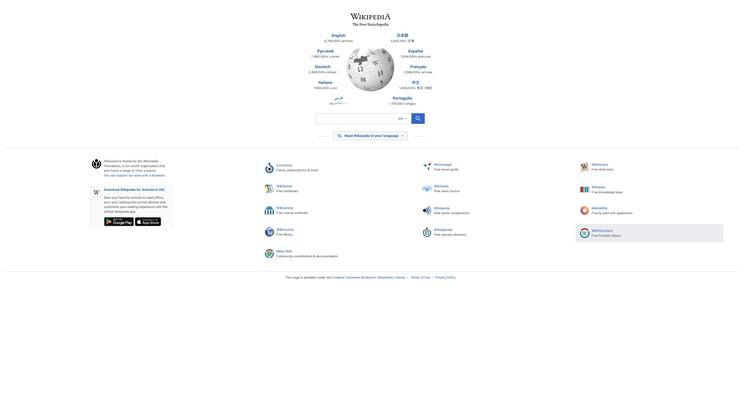 Task type: locate. For each thing, give the bounding box(es) containing it.
None search field
[[306, 112, 436, 127]]

None search field
[[317, 113, 412, 124]]

other projects element
[[261, 159, 739, 268]]



Task type: describe. For each thing, give the bounding box(es) containing it.
top languages element
[[304, 33, 438, 111]]



